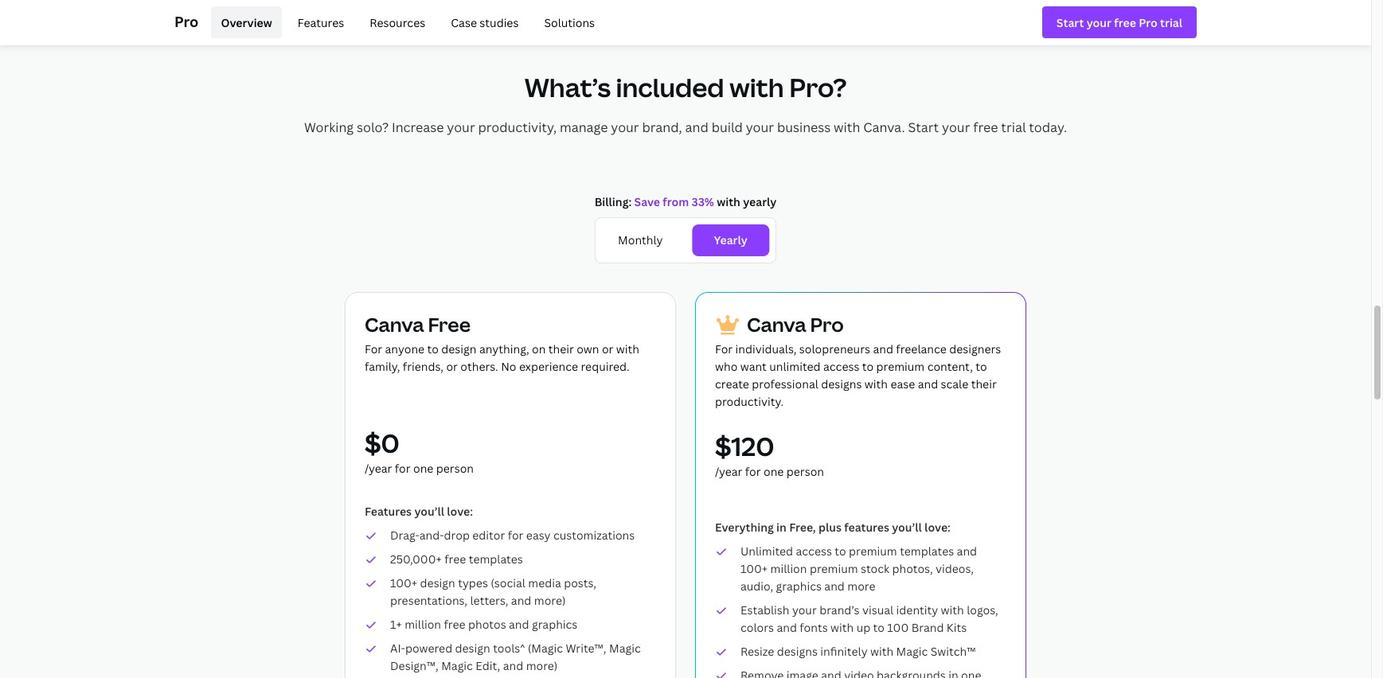 Task type: describe. For each thing, give the bounding box(es) containing it.
overview link
[[211, 6, 282, 38]]

trial
[[1002, 119, 1026, 136]]

case
[[451, 15, 477, 30]]

1 vertical spatial with
[[834, 119, 861, 136]]

manage
[[560, 119, 608, 136]]

what's included with pro?
[[525, 70, 847, 104]]

features
[[298, 15, 344, 30]]

pro?
[[790, 70, 847, 104]]

pro element
[[174, 0, 1197, 45]]

productivity,
[[478, 119, 557, 136]]

brand,
[[642, 119, 682, 136]]

4 your from the left
[[942, 119, 971, 136]]

build
[[712, 119, 743, 136]]

canva.
[[864, 119, 905, 136]]

increase
[[392, 119, 444, 136]]

resources link
[[360, 6, 435, 38]]

resources
[[370, 15, 426, 30]]

studies
[[480, 15, 519, 30]]

menu bar inside pro element
[[205, 6, 605, 38]]

2 your from the left
[[611, 119, 639, 136]]

solutions link
[[535, 6, 605, 38]]

pro
[[174, 12, 199, 31]]

overview
[[221, 15, 272, 30]]



Task type: vqa. For each thing, say whether or not it's contained in the screenshot.
Working
yes



Task type: locate. For each thing, give the bounding box(es) containing it.
today.
[[1030, 119, 1067, 136]]

0 horizontal spatial with
[[730, 70, 784, 104]]

menu bar containing overview
[[205, 6, 605, 38]]

3 your from the left
[[746, 119, 774, 136]]

your left brand,
[[611, 119, 639, 136]]

case studies
[[451, 15, 519, 30]]

1 your from the left
[[447, 119, 475, 136]]

solo?
[[357, 119, 389, 136]]

start
[[909, 119, 939, 136]]

your
[[447, 119, 475, 136], [611, 119, 639, 136], [746, 119, 774, 136], [942, 119, 971, 136]]

features link
[[288, 6, 354, 38]]

what's
[[525, 70, 611, 104]]

included
[[616, 70, 725, 104]]

working solo? increase your productivity, manage your brand, and build your business with canva. start your free trial today.
[[304, 119, 1067, 136]]

and
[[686, 119, 709, 136]]

with up build
[[730, 70, 784, 104]]

with
[[730, 70, 784, 104], [834, 119, 861, 136]]

1 horizontal spatial with
[[834, 119, 861, 136]]

business
[[777, 119, 831, 136]]

your left free
[[942, 119, 971, 136]]

case studies link
[[442, 6, 528, 38]]

with left canva. in the right top of the page
[[834, 119, 861, 136]]

free
[[974, 119, 999, 136]]

solutions
[[544, 15, 595, 30]]

your right increase
[[447, 119, 475, 136]]

your right build
[[746, 119, 774, 136]]

working
[[304, 119, 354, 136]]

menu bar
[[205, 6, 605, 38]]

0 vertical spatial with
[[730, 70, 784, 104]]



